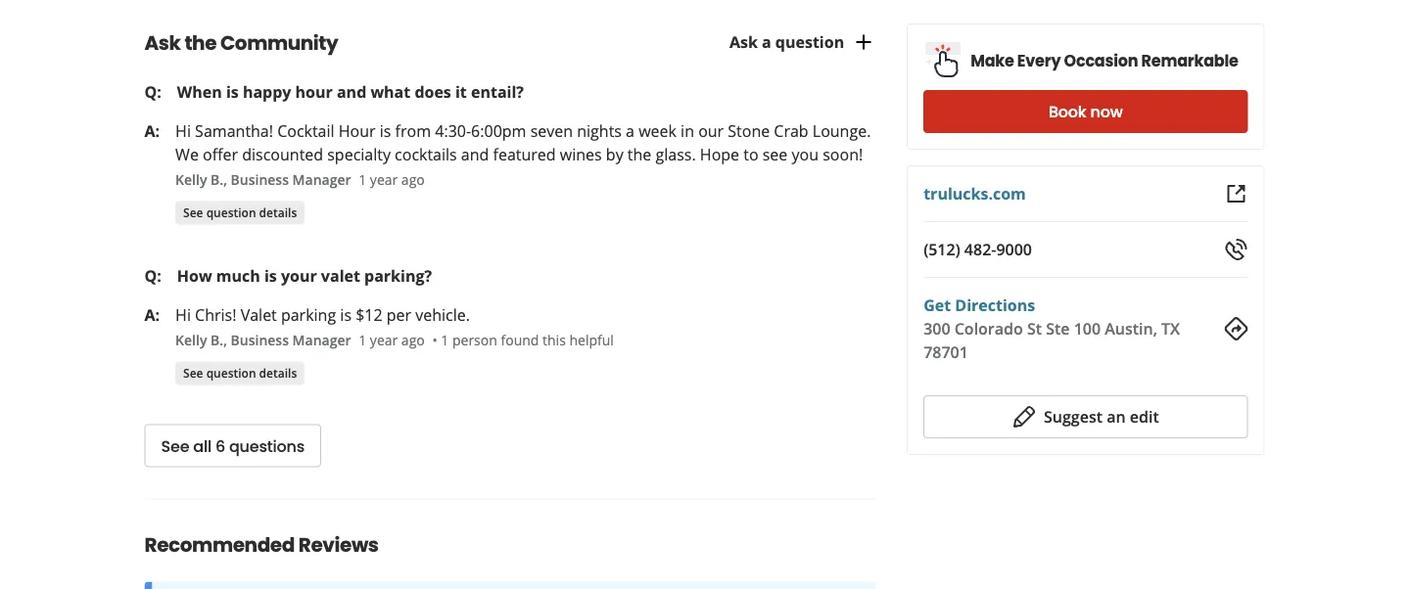 Task type: describe. For each thing, give the bounding box(es) containing it.
make
[[971, 50, 1014, 72]]

recommended
[[144, 532, 295, 559]]

hour
[[339, 120, 376, 141]]

glass.
[[656, 144, 696, 165]]

is left the '$12' on the bottom
[[340, 304, 352, 325]]

24 phone v2 image
[[1225, 238, 1248, 261]]

happy
[[243, 81, 291, 102]]

your
[[281, 265, 317, 286]]

seven
[[530, 120, 573, 141]]

you
[[792, 144, 819, 165]]

suggest
[[1044, 406, 1103, 427]]

discounted
[[242, 144, 323, 165]]

see question details for hi samantha! cocktail hour is from 4:30-6:00pm seven nights a week in our stone crab lounge. we offer discounted specialty cocktails and featured wines by the glass.  hope to see you soon!
[[183, 204, 297, 221]]

ask the community
[[144, 29, 338, 57]]

to
[[744, 144, 759, 165]]

in
[[681, 120, 694, 141]]

4:30-
[[435, 120, 471, 141]]

see all 6 questions link
[[144, 425, 321, 468]]

question for hi samantha! cocktail hour is from 4:30-6:00pm seven nights a week in our stone crab lounge. we offer discounted specialty cocktails and featured wines by the glass.  hope to see you soon!
[[206, 204, 256, 221]]

occasion
[[1064, 50, 1138, 72]]

hi chris!  valet parking is $12 per vehicle.
[[175, 304, 470, 325]]

samantha!
[[195, 120, 273, 141]]

24 pencil v2 image
[[1013, 405, 1036, 429]]

ask a question
[[730, 31, 844, 52]]

remarkable
[[1141, 50, 1239, 72]]

2 manager from the top
[[292, 331, 351, 350]]

details for is
[[259, 365, 297, 381]]

2 year from the top
[[370, 331, 398, 350]]

crab
[[774, 120, 809, 141]]

edit
[[1130, 406, 1159, 427]]

kelly inside hi samantha! cocktail hour is from 4:30-6:00pm seven nights a week in our stone crab lounge. we offer discounted specialty cocktails and featured wines by the glass.  hope to see you soon! kelly b., business manager 1 year ago
[[175, 171, 207, 189]]

austin,
[[1105, 318, 1158, 339]]

business inside hi samantha! cocktail hour is from 4:30-6:00pm seven nights a week in our stone crab lounge. we offer discounted specialty cocktails and featured wines by the glass.  hope to see you soon! kelly b., business manager 1 year ago
[[231, 171, 289, 189]]

per
[[387, 304, 411, 325]]

get directions 300 colorado st ste 100 austin, tx 78701
[[924, 295, 1180, 363]]

parking
[[281, 304, 336, 325]]

how much is your valet parking?
[[177, 265, 432, 286]]

suggest an edit
[[1044, 406, 1159, 427]]

482-
[[965, 239, 996, 260]]

soon!
[[823, 144, 863, 165]]

100
[[1074, 318, 1101, 339]]

b., inside hi samantha! cocktail hour is from 4:30-6:00pm seven nights a week in our stone crab lounge. we offer discounted specialty cocktails and featured wines by the glass.  hope to see you soon! kelly b., business manager 1 year ago
[[211, 171, 227, 189]]

is right when
[[226, 81, 239, 102]]

by
[[606, 144, 624, 165]]

valet
[[241, 304, 277, 325]]

kelly b., business manager
[[175, 331, 351, 350]]

the inside hi samantha! cocktail hour is from 4:30-6:00pm seven nights a week in our stone crab lounge. we offer discounted specialty cocktails and featured wines by the glass.  hope to see you soon! kelly b., business manager 1 year ago
[[628, 144, 652, 165]]

q: for how much is your valet parking?
[[144, 265, 161, 286]]

featured
[[493, 144, 556, 165]]

make every occasion remarkable
[[971, 50, 1239, 72]]

community
[[220, 29, 338, 57]]

6
[[215, 436, 225, 458]]

see all 6 questions
[[161, 436, 305, 458]]

details for happy
[[259, 204, 297, 221]]

get directions link
[[924, 295, 1035, 316]]

ask for ask a question
[[730, 31, 758, 52]]

st
[[1027, 318, 1042, 339]]

see
[[763, 144, 788, 165]]

24 external link v2 image
[[1225, 182, 1248, 206]]

recommended reviews
[[144, 532, 379, 559]]

is inside hi samantha! cocktail hour is from 4:30-6:00pm seven nights a week in our stone crab lounge. we offer discounted specialty cocktails and featured wines by the glass.  hope to see you soon! kelly b., business manager 1 year ago
[[380, 120, 391, 141]]

it
[[455, 81, 467, 102]]

wines
[[560, 144, 602, 165]]

reviews
[[298, 532, 379, 559]]

book now
[[1049, 101, 1123, 123]]

question for hi chris!  valet parking is $12 per vehicle.
[[206, 365, 256, 381]]

book
[[1049, 101, 1087, 123]]

helpful
[[569, 331, 614, 350]]

get
[[924, 295, 951, 316]]

1 year ago
[[359, 331, 425, 350]]

an
[[1107, 406, 1126, 427]]

found
[[501, 331, 539, 350]]

trulucks.com
[[924, 183, 1026, 204]]

see for hi chris!  valet parking is $12 per vehicle.
[[183, 365, 203, 381]]

when is happy hour and what does it entail?
[[177, 81, 524, 102]]

what
[[371, 81, 411, 102]]

2 kelly from the top
[[175, 331, 207, 350]]

hope
[[700, 144, 740, 165]]

year inside hi samantha! cocktail hour is from 4:30-6:00pm seven nights a week in our stone crab lounge. we offer discounted specialty cocktails and featured wines by the glass.  hope to see you soon! kelly b., business manager 1 year ago
[[370, 171, 398, 189]]

now
[[1090, 101, 1123, 123]]

1 inside hi samantha! cocktail hour is from 4:30-6:00pm seven nights a week in our stone crab lounge. we offer discounted specialty cocktails and featured wines by the glass.  hope to see you soon! kelly b., business manager 1 year ago
[[359, 171, 366, 189]]

0 horizontal spatial the
[[185, 29, 217, 57]]

tx
[[1162, 318, 1180, 339]]

this
[[543, 331, 566, 350]]

ask for ask the community
[[144, 29, 181, 57]]

a inside hi samantha! cocktail hour is from 4:30-6:00pm seven nights a week in our stone crab lounge. we offer discounted specialty cocktails and featured wines by the glass.  hope to see you soon! kelly b., business manager 1 year ago
[[626, 120, 635, 141]]

parking?
[[364, 265, 432, 286]]



Task type: vqa. For each thing, say whether or not it's contained in the screenshot.
the details for happy
yes



Task type: locate. For each thing, give the bounding box(es) containing it.
person
[[452, 331, 497, 350]]

much
[[216, 265, 260, 286]]

b., down 'offer'
[[211, 171, 227, 189]]

1 vertical spatial a:
[[144, 304, 160, 325]]

0 vertical spatial kelly
[[175, 171, 207, 189]]

manager inside hi samantha! cocktail hour is from 4:30-6:00pm seven nights a week in our stone crab lounge. we offer discounted specialty cocktails and featured wines by the glass.  hope to see you soon! kelly b., business manager 1 year ago
[[292, 171, 351, 189]]

$12
[[356, 304, 383, 325]]

0 vertical spatial hi
[[175, 120, 191, 141]]

1 vertical spatial year
[[370, 331, 398, 350]]

valet
[[321, 265, 360, 286]]

2 business from the top
[[231, 331, 289, 350]]

colorado
[[955, 318, 1023, 339]]

kelly
[[175, 171, 207, 189], [175, 331, 207, 350]]

cocktails
[[395, 144, 457, 165]]

2 ago from the top
[[401, 331, 425, 350]]

1 vertical spatial the
[[628, 144, 652, 165]]

1 person found this helpful
[[441, 331, 614, 350]]

0 horizontal spatial ask
[[144, 29, 181, 57]]

chris!
[[195, 304, 237, 325]]

our
[[698, 120, 724, 141]]

see
[[183, 204, 203, 221], [183, 365, 203, 381], [161, 436, 189, 458]]

(512) 482-9000
[[924, 239, 1032, 260]]

is left your
[[264, 265, 277, 286]]

0 vertical spatial ago
[[401, 171, 425, 189]]

0 vertical spatial see
[[183, 204, 203, 221]]

manager down specialty
[[292, 171, 351, 189]]

1 vertical spatial kelly
[[175, 331, 207, 350]]

a: left samantha!
[[144, 120, 160, 141]]

0 vertical spatial a
[[762, 31, 771, 52]]

a up stone at the right of page
[[762, 31, 771, 52]]

300
[[924, 318, 951, 339]]

recommended reviews element
[[113, 499, 876, 590]]

0 vertical spatial see question details
[[183, 204, 297, 221]]

24 directions v2 image
[[1225, 317, 1248, 341]]

hi left chris!
[[175, 304, 191, 325]]

hi
[[175, 120, 191, 141], [175, 304, 191, 325]]

1 vertical spatial see question details link
[[175, 362, 305, 386]]

0 vertical spatial the
[[185, 29, 217, 57]]

2 q: from the top
[[144, 265, 161, 286]]

info alert
[[144, 582, 876, 590]]

and inside hi samantha! cocktail hour is from 4:30-6:00pm seven nights a week in our stone crab lounge. we offer discounted specialty cocktails and featured wines by the glass.  hope to see you soon! kelly b., business manager 1 year ago
[[461, 144, 489, 165]]

offer
[[203, 144, 238, 165]]

ask up when
[[144, 29, 181, 57]]

directions
[[955, 295, 1035, 316]]

cocktail
[[277, 120, 335, 141]]

ago down per
[[401, 331, 425, 350]]

hi for hi chris!  valet parking is $12 per vehicle.
[[175, 304, 191, 325]]

question
[[776, 31, 844, 52], [206, 204, 256, 221], [206, 365, 256, 381]]

hi up we
[[175, 120, 191, 141]]

1 horizontal spatial the
[[628, 144, 652, 165]]

1 for 1 year ago
[[359, 331, 366, 350]]

1 down the '$12' on the bottom
[[359, 331, 366, 350]]

ago down 'cocktails'
[[401, 171, 425, 189]]

1 see question details from the top
[[183, 204, 297, 221]]

business
[[231, 171, 289, 189], [231, 331, 289, 350]]

24 add v2 image
[[852, 30, 876, 54]]

ago inside hi samantha! cocktail hour is from 4:30-6:00pm seven nights a week in our stone crab lounge. we offer discounted specialty cocktails and featured wines by the glass.  hope to see you soon! kelly b., business manager 1 year ago
[[401, 171, 425, 189]]

details
[[259, 204, 297, 221], [259, 365, 297, 381]]

see for hi samantha! cocktail hour is from 4:30-6:00pm seven nights a week in our stone crab lounge. we offer discounted specialty cocktails and featured wines by the glass.  hope to see you soon!
[[183, 204, 203, 221]]

manager
[[292, 171, 351, 189], [292, 331, 351, 350]]

entail?
[[471, 81, 524, 102]]

kelly down we
[[175, 171, 207, 189]]

question down kelly b., business manager
[[206, 365, 256, 381]]

2 see question details from the top
[[183, 365, 297, 381]]

from
[[395, 120, 431, 141]]

all
[[193, 436, 212, 458]]

0 horizontal spatial a
[[626, 120, 635, 141]]

1 kelly from the top
[[175, 171, 207, 189]]

1 hi from the top
[[175, 120, 191, 141]]

9000
[[996, 239, 1032, 260]]

1 horizontal spatial a
[[762, 31, 771, 52]]

1 horizontal spatial and
[[461, 144, 489, 165]]

ask up stone at the right of page
[[730, 31, 758, 52]]

0 vertical spatial business
[[231, 171, 289, 189]]

2 vertical spatial see
[[161, 436, 189, 458]]

1 b., from the top
[[211, 171, 227, 189]]

is
[[226, 81, 239, 102], [380, 120, 391, 141], [264, 265, 277, 286], [340, 304, 352, 325]]

manager down hi chris!  valet parking is $12 per vehicle.
[[292, 331, 351, 350]]

0 vertical spatial a:
[[144, 120, 160, 141]]

see left all
[[161, 436, 189, 458]]

see question details link for hi samantha! cocktail hour is from 4:30-6:00pm seven nights a week in our stone crab lounge. we offer discounted specialty cocktails and featured wines by the glass.  hope to see you soon!
[[175, 201, 305, 225]]

1
[[359, 171, 366, 189], [359, 331, 366, 350], [441, 331, 449, 350]]

2 details from the top
[[259, 365, 297, 381]]

1 vertical spatial and
[[461, 144, 489, 165]]

1 down vehicle.
[[441, 331, 449, 350]]

2 hi from the top
[[175, 304, 191, 325]]

0 vertical spatial q:
[[144, 81, 161, 102]]

0 vertical spatial question
[[776, 31, 844, 52]]

q: for when is happy hour and what does it entail?
[[144, 81, 161, 102]]

1 details from the top
[[259, 204, 297, 221]]

1 vertical spatial see
[[183, 365, 203, 381]]

specialty
[[327, 144, 391, 165]]

a: left chris!
[[144, 304, 160, 325]]

0 vertical spatial b.,
[[211, 171, 227, 189]]

1 year from the top
[[370, 171, 398, 189]]

business down the valet
[[231, 331, 289, 350]]

6:00pm
[[471, 120, 526, 141]]

week
[[639, 120, 677, 141]]

and right hour on the left top of page
[[337, 81, 367, 102]]

q: left when
[[144, 81, 161, 102]]

0 vertical spatial manager
[[292, 171, 351, 189]]

2 b., from the top
[[211, 331, 227, 350]]

hi for hi samantha! cocktail hour is from 4:30-6:00pm seven nights a week in our stone crab lounge. we offer discounted specialty cocktails and featured wines by the glass.  hope to see you soon! kelly b., business manager 1 year ago
[[175, 120, 191, 141]]

1 vertical spatial manager
[[292, 331, 351, 350]]

every
[[1017, 50, 1061, 72]]

we
[[175, 144, 199, 165]]

questions
[[229, 436, 305, 458]]

2 see question details link from the top
[[175, 362, 305, 386]]

question down 'offer'
[[206, 204, 256, 221]]

ask a question link
[[730, 30, 876, 54]]

see question details link down kelly b., business manager
[[175, 362, 305, 386]]

0 vertical spatial and
[[337, 81, 367, 102]]

and
[[337, 81, 367, 102], [461, 144, 489, 165]]

1 vertical spatial b.,
[[211, 331, 227, 350]]

1 vertical spatial question
[[206, 204, 256, 221]]

see down we
[[183, 204, 203, 221]]

nights
[[577, 120, 622, 141]]

2 vertical spatial question
[[206, 365, 256, 381]]

78701
[[924, 342, 968, 363]]

b.,
[[211, 171, 227, 189], [211, 331, 227, 350]]

1 see question details link from the top
[[175, 201, 305, 225]]

and down 4:30-
[[461, 144, 489, 165]]

ask
[[144, 29, 181, 57], [730, 31, 758, 52]]

1 ago from the top
[[401, 171, 425, 189]]

year
[[370, 171, 398, 189], [370, 331, 398, 350]]

question left 24 add v2 icon
[[776, 31, 844, 52]]

a:
[[144, 120, 160, 141], [144, 304, 160, 325]]

a: for hi chris!  valet parking is $12 per vehicle.
[[144, 304, 160, 325]]

0 horizontal spatial and
[[337, 81, 367, 102]]

ste
[[1046, 318, 1070, 339]]

details down discounted
[[259, 204, 297, 221]]

stone
[[728, 120, 770, 141]]

book now link
[[924, 90, 1248, 133]]

1 down specialty
[[359, 171, 366, 189]]

1 vertical spatial details
[[259, 365, 297, 381]]

year down the '$12' on the bottom
[[370, 331, 398, 350]]

ask the community element
[[113, 0, 907, 468]]

1 q: from the top
[[144, 81, 161, 102]]

1 vertical spatial hi
[[175, 304, 191, 325]]

suggest an edit button
[[924, 396, 1248, 439]]

the
[[185, 29, 217, 57], [628, 144, 652, 165]]

trulucks.com link
[[924, 183, 1026, 204]]

see question details link down 'offer'
[[175, 201, 305, 225]]

the up when
[[185, 29, 217, 57]]

is left from
[[380, 120, 391, 141]]

the right by
[[628, 144, 652, 165]]

a: for hi samantha! cocktail hour is from 4:30-6:00pm seven nights a week in our stone crab lounge. we offer discounted specialty cocktails and featured wines by the glass.  hope to see you soon!
[[144, 120, 160, 141]]

1 for 1 person found this helpful
[[441, 331, 449, 350]]

question inside ask a question link
[[776, 31, 844, 52]]

business down discounted
[[231, 171, 289, 189]]

2 a: from the top
[[144, 304, 160, 325]]

1 business from the top
[[231, 171, 289, 189]]

1 vertical spatial ago
[[401, 331, 425, 350]]

see down chris!
[[183, 365, 203, 381]]

(512)
[[924, 239, 960, 260]]

0 vertical spatial details
[[259, 204, 297, 221]]

kelly down chris!
[[175, 331, 207, 350]]

hi inside hi samantha! cocktail hour is from 4:30-6:00pm seven nights a week in our stone crab lounge. we offer discounted specialty cocktails and featured wines by the glass.  hope to see you soon! kelly b., business manager 1 year ago
[[175, 120, 191, 141]]

does
[[415, 81, 451, 102]]

details down kelly b., business manager
[[259, 365, 297, 381]]

0 vertical spatial year
[[370, 171, 398, 189]]

b., down chris!
[[211, 331, 227, 350]]

a left week
[[626, 120, 635, 141]]

0 vertical spatial see question details link
[[175, 201, 305, 225]]

q: left the "how"
[[144, 265, 161, 286]]

see question details down kelly b., business manager
[[183, 365, 297, 381]]

1 vertical spatial see question details
[[183, 365, 297, 381]]

1 vertical spatial a
[[626, 120, 635, 141]]

vehicle.
[[415, 304, 470, 325]]

see question details link for hi chris!  valet parking is $12 per vehicle.
[[175, 362, 305, 386]]

how
[[177, 265, 212, 286]]

see question details down 'offer'
[[183, 204, 297, 221]]

1 vertical spatial business
[[231, 331, 289, 350]]

when
[[177, 81, 222, 102]]

1 a: from the top
[[144, 120, 160, 141]]

1 vertical spatial q:
[[144, 265, 161, 286]]

see question details for hi chris!  valet parking is $12 per vehicle.
[[183, 365, 297, 381]]

1 manager from the top
[[292, 171, 351, 189]]

year down specialty
[[370, 171, 398, 189]]

see question details
[[183, 204, 297, 221], [183, 365, 297, 381]]

lounge.
[[813, 120, 871, 141]]

a
[[762, 31, 771, 52], [626, 120, 635, 141]]

1 horizontal spatial ask
[[730, 31, 758, 52]]

hour
[[295, 81, 333, 102]]

hi samantha! cocktail hour is from 4:30-6:00pm seven nights a week in our stone crab lounge. we offer discounted specialty cocktails and featured wines by the glass.  hope to see you soon! kelly b., business manager 1 year ago
[[175, 120, 871, 189]]



